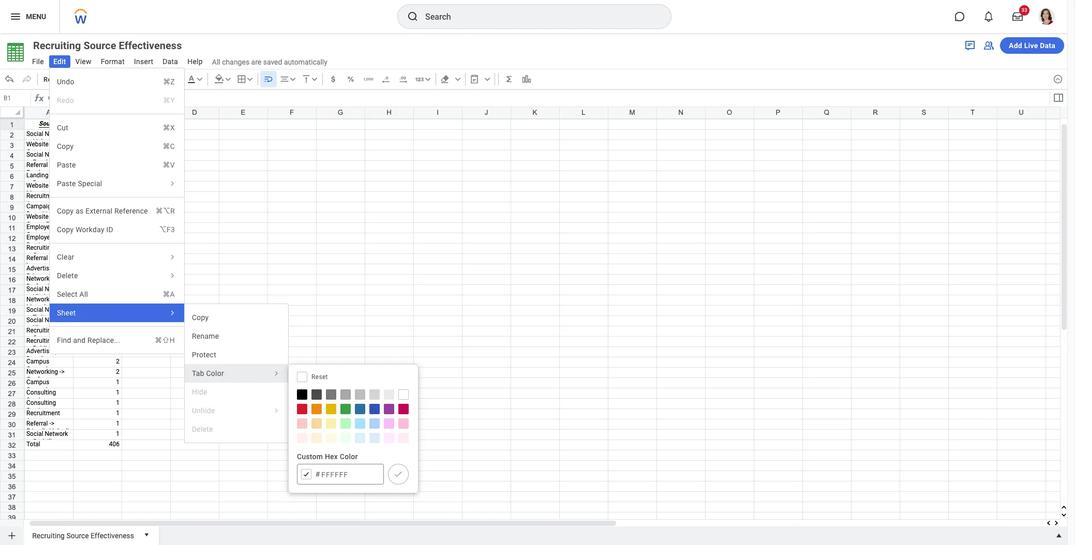 Task type: locate. For each thing, give the bounding box(es) containing it.
Custom Hex Color text field
[[297, 464, 384, 485]]

1 chevron down small image from the left
[[194, 74, 205, 84]]

hex
[[325, 453, 338, 461]]

delete down the unhide
[[192, 425, 213, 434]]

copy
[[57, 142, 74, 151], [57, 207, 74, 215], [57, 226, 74, 234], [192, 314, 209, 322]]

paste for paste special
[[57, 180, 76, 188]]

saved
[[263, 58, 282, 66]]

chevron down small image left border all image
[[223, 74, 233, 84]]

1 vertical spatial color
[[340, 453, 358, 461]]

copy inside sheet menu
[[192, 314, 209, 322]]

find and replace...
[[57, 336, 120, 345]]

delete up select
[[57, 272, 78, 280]]

4 menu item from the top
[[50, 137, 184, 156]]

33
[[1022, 7, 1028, 13]]

chevron right small image inside clear menu item
[[168, 253, 177, 262]]

0 vertical spatial delete
[[57, 272, 78, 280]]

1 horizontal spatial all
[[212, 58, 220, 66]]

delete for bottommost delete menu item
[[192, 425, 213, 434]]

1 recruiting source effectiveness button from the top
[[28, 38, 200, 53]]

0 vertical spatial recruiting source effectiveness button
[[28, 38, 200, 53]]

toolbar container region
[[0, 69, 1049, 90]]

1 vertical spatial effectiveness
[[91, 532, 134, 540]]

search image
[[407, 10, 419, 23]]

4 chevron down small image from the left
[[482, 74, 493, 84]]

chevron right small image for delete
[[168, 271, 177, 280]]

chevron down small image for align top image
[[309, 74, 320, 84]]

copy up rename
[[192, 314, 209, 322]]

0 vertical spatial source
[[84, 39, 116, 52]]

1 horizontal spatial delete
[[192, 425, 213, 434]]

color right tab
[[206, 370, 224, 378]]

chevron right small image inside tab color menu item
[[272, 369, 281, 378]]

copy as external reference
[[57, 207, 148, 215]]

percentage image
[[346, 74, 356, 84]]

paste left special
[[57, 180, 76, 188]]

copy down cut
[[57, 142, 74, 151]]

6 menu item from the top
[[50, 202, 184, 220]]

3 chevron down small image from the left
[[309, 74, 320, 84]]

recruiting source effectiveness button
[[28, 38, 200, 53], [28, 527, 138, 543]]

copy workday id
[[57, 226, 113, 234]]

effectiveness
[[119, 39, 182, 52], [91, 532, 134, 540]]

effectiveness for 2nd the 'recruiting source effectiveness' button from the top of the page
[[91, 532, 134, 540]]

recruiting right add footer ws icon
[[32, 532, 65, 540]]

2 menu item from the top
[[50, 91, 184, 110]]

1 vertical spatial paste
[[57, 180, 76, 188]]

paste special
[[57, 180, 102, 188]]

clear menu item
[[50, 248, 184, 267]]

color right hex
[[340, 453, 358, 461]]

custom
[[297, 453, 323, 461]]

protect
[[192, 351, 216, 359]]

chevron down small image
[[194, 74, 205, 84], [223, 74, 233, 84], [423, 74, 433, 84], [453, 74, 463, 84]]

1 vertical spatial chevron right small image
[[168, 308, 177, 318]]

⌘c
[[163, 142, 175, 151]]

2 chevron down small image from the left
[[288, 74, 298, 84]]

menu item containing redo
[[50, 91, 184, 110]]

0 vertical spatial delete menu item
[[50, 267, 184, 285]]

chevron down small image left dollar sign icon
[[309, 74, 320, 84]]

all
[[212, 58, 220, 66], [79, 290, 88, 299]]

chevron right small image inside unhide 'menu item'
[[272, 406, 281, 416]]

paste for paste
[[57, 161, 76, 169]]

paste image
[[469, 74, 480, 84]]

0 horizontal spatial all
[[79, 290, 88, 299]]

0 horizontal spatial delete menu item
[[50, 267, 184, 285]]

chevron right small image inside the sheet menu item
[[168, 308, 177, 318]]

chevron right small image down hide menu item
[[272, 406, 281, 416]]

delete
[[57, 272, 78, 280], [192, 425, 213, 434]]

data up underline image
[[163, 57, 178, 66]]

copy left as
[[57, 207, 74, 215]]

1 vertical spatial recruiting source effectiveness
[[32, 532, 134, 540]]

0 vertical spatial all
[[212, 58, 220, 66]]

delete inside sheet menu
[[192, 425, 213, 434]]

formula editor image
[[1052, 92, 1065, 104]]

⌘z
[[163, 78, 175, 86]]

7 menu item from the top
[[50, 220, 184, 239]]

chevron down small image down "are"
[[245, 74, 255, 84]]

8 menu item from the top
[[50, 285, 184, 304]]

source
[[84, 39, 116, 52], [66, 532, 89, 540]]

delete inside edit menu
[[57, 272, 78, 280]]

1 vertical spatial data
[[163, 57, 178, 66]]

chevron right small image up ⌘a
[[168, 271, 177, 280]]

all inside edit menu
[[79, 290, 88, 299]]

tab color menu item
[[185, 364, 288, 383]]

chevron right small image down ⌘v
[[168, 179, 177, 188]]

chevron down small image right paste image
[[482, 74, 493, 84]]

chevron right small image left reset
[[272, 369, 281, 378]]

3 menu item from the top
[[50, 119, 184, 137]]

add footer ws image
[[7, 531, 17, 541]]

0 vertical spatial paste
[[57, 161, 76, 169]]

activity stream image
[[964, 39, 977, 52]]

recruiting source effectiveness
[[33, 39, 182, 52], [32, 532, 134, 540]]

all right select
[[79, 290, 88, 299]]

color
[[206, 370, 224, 378], [340, 453, 358, 461]]

paste
[[57, 161, 76, 169], [57, 180, 76, 188]]

chevron right small image down ⌘a
[[168, 308, 177, 318]]

external
[[85, 207, 113, 215]]

hide menu item
[[185, 383, 288, 402]]

delete menu item
[[50, 267, 184, 285], [185, 420, 288, 439]]

and
[[73, 336, 86, 345]]

0 vertical spatial recruiting
[[33, 39, 81, 52]]

data right "live"
[[1040, 41, 1056, 50]]

chevron right small image inside paste special 'menu item'
[[168, 179, 177, 188]]

view
[[75, 57, 91, 66]]

menu item containing select all
[[50, 285, 184, 304]]

delete menu item up the sheet menu item
[[50, 267, 184, 285]]

recruiting source effectiveness for 2nd the 'recruiting source effectiveness' button from the top of the page
[[32, 532, 134, 540]]

1 vertical spatial all
[[79, 290, 88, 299]]

0 vertical spatial data
[[1040, 41, 1056, 50]]

1 vertical spatial delete
[[192, 425, 213, 434]]

chevron down small image left eraser 'image'
[[423, 74, 433, 84]]

0 vertical spatial effectiveness
[[119, 39, 182, 52]]

9 menu item from the top
[[50, 331, 184, 350]]

hide
[[192, 388, 207, 396]]

custom hex color
[[297, 453, 358, 461]]

1 vertical spatial recruiting source effectiveness button
[[28, 527, 138, 543]]

unhide menu item
[[185, 402, 288, 420]]

menu item containing copy as external reference
[[50, 202, 184, 220]]

paste inside 'menu item'
[[57, 180, 76, 188]]

chevron down small image for border all image
[[245, 74, 255, 84]]

changes
[[222, 58, 249, 66]]

2 recruiting source effectiveness button from the top
[[28, 527, 138, 543]]

recruiting up 'edit'
[[33, 39, 81, 52]]

recruiting
[[33, 39, 81, 52], [32, 532, 65, 540]]

chevron right small image
[[168, 179, 177, 188], [168, 308, 177, 318]]

3 chevron down small image from the left
[[423, 74, 433, 84]]

1 horizontal spatial delete menu item
[[185, 420, 288, 439]]

chevron down small image right eraser 'image'
[[453, 74, 463, 84]]

menu item containing undo
[[50, 72, 184, 91]]

menus menu bar
[[27, 54, 208, 70]]

chevron down small image
[[245, 74, 255, 84], [288, 74, 298, 84], [309, 74, 320, 84], [482, 74, 493, 84]]

⌘v
[[163, 161, 175, 169]]

tab
[[192, 370, 204, 378]]

chevron right small image
[[168, 253, 177, 262], [168, 271, 177, 280], [272, 369, 281, 378], [272, 406, 281, 416]]

chevron down small image down help
[[194, 74, 205, 84]]

effectiveness up insert in the left of the page
[[119, 39, 182, 52]]

data
[[1040, 41, 1056, 50], [163, 57, 178, 66]]

1 chevron down small image from the left
[[245, 74, 255, 84]]

add zero image
[[398, 74, 409, 84]]

0 horizontal spatial delete
[[57, 272, 78, 280]]

thousands comma image
[[363, 74, 373, 84]]

1 menu item from the top
[[50, 72, 184, 91]]

grid
[[0, 107, 1075, 545]]

dollar sign image
[[328, 74, 338, 84]]

2 paste from the top
[[57, 180, 76, 188]]

roboto button
[[40, 71, 96, 87]]

redo
[[57, 96, 74, 105]]

edit menu
[[49, 68, 185, 354]]

0 vertical spatial recruiting source effectiveness
[[33, 39, 182, 52]]

0 vertical spatial chevron right small image
[[168, 179, 177, 188]]

chevron right small image for tab color
[[272, 369, 281, 378]]

5 menu item from the top
[[50, 156, 184, 174]]

effectiveness for 2nd the 'recruiting source effectiveness' button from the bottom
[[119, 39, 182, 52]]

effectiveness left caret down small icon
[[91, 532, 134, 540]]

chevron down small image left align top image
[[288, 74, 298, 84]]

delete for the topmost delete menu item
[[57, 272, 78, 280]]

chevron right small image for clear
[[168, 253, 177, 262]]

paste up paste special
[[57, 161, 76, 169]]

None text field
[[1, 91, 31, 106]]

data inside menus menu bar
[[163, 57, 178, 66]]

find
[[57, 336, 71, 345]]

delete menu item down hide menu item
[[185, 420, 288, 439]]

1 horizontal spatial data
[[1040, 41, 1056, 50]]

1 paste from the top
[[57, 161, 76, 169]]

automatically
[[284, 58, 328, 66]]

all left changes
[[212, 58, 220, 66]]

Search Workday  search field
[[425, 5, 650, 28]]

chevron right small image for unhide
[[272, 406, 281, 416]]

1 vertical spatial recruiting
[[32, 532, 65, 540]]

all changes are saved automatically
[[212, 58, 328, 66]]

2 chevron right small image from the top
[[168, 308, 177, 318]]

0 horizontal spatial data
[[163, 57, 178, 66]]

menu item
[[50, 72, 184, 91], [50, 91, 184, 110], [50, 119, 184, 137], [50, 137, 184, 156], [50, 156, 184, 174], [50, 202, 184, 220], [50, 220, 184, 239], [50, 285, 184, 304], [50, 331, 184, 350]]

chevron right small image down ⌥f3
[[168, 253, 177, 262]]

⌘a
[[163, 290, 175, 299]]

1 chevron right small image from the top
[[168, 179, 177, 188]]

0 vertical spatial color
[[206, 370, 224, 378]]

0 horizontal spatial color
[[206, 370, 224, 378]]



Task type: vqa. For each thing, say whether or not it's contained in the screenshot.
6th chevron right icon from the bottom
no



Task type: describe. For each thing, give the bounding box(es) containing it.
are
[[251, 58, 261, 66]]

⌘x
[[163, 124, 175, 132]]

undo l image
[[4, 74, 14, 84]]

unhide
[[192, 407, 215, 415]]

check image
[[393, 469, 404, 480]]

1 vertical spatial source
[[66, 532, 89, 540]]

caret up image
[[1054, 531, 1065, 541]]

id
[[106, 226, 113, 234]]

justify image
[[9, 10, 22, 23]]

reset button
[[289, 369, 417, 386]]

sheet
[[57, 309, 76, 317]]

help
[[187, 57, 203, 66]]

fx image
[[33, 92, 46, 105]]

reset
[[312, 374, 328, 381]]

align top image
[[301, 74, 311, 84]]

replace...
[[87, 336, 120, 345]]

⌘y
[[163, 96, 175, 105]]

underline image
[[165, 74, 176, 84]]

special
[[78, 180, 102, 188]]

add
[[1009, 41, 1023, 50]]

#
[[316, 469, 320, 479]]

color inside menu item
[[206, 370, 224, 378]]

media classroom image
[[983, 39, 995, 52]]

menu item containing paste
[[50, 156, 184, 174]]

menu item containing cut
[[50, 119, 184, 137]]

workday
[[76, 226, 104, 234]]

2 chevron down small image from the left
[[223, 74, 233, 84]]

sheet menu
[[184, 304, 289, 444]]

1 horizontal spatial color
[[340, 453, 358, 461]]

as
[[76, 207, 84, 215]]

Formula Bar text field
[[46, 91, 1049, 106]]

recruiting for 2nd the 'recruiting source effectiveness' button from the bottom
[[33, 39, 81, 52]]

roboto
[[43, 75, 66, 83]]

menu item containing find and replace...
[[50, 331, 184, 350]]

chart image
[[521, 74, 532, 84]]

insert
[[134, 57, 153, 66]]

⌘⌥r
[[156, 207, 175, 215]]

live
[[1024, 41, 1038, 50]]

caret down small image
[[141, 530, 152, 540]]

undo
[[57, 78, 74, 86]]

eraser image
[[440, 74, 450, 84]]

⌥f3
[[159, 226, 175, 234]]

recruiting for 2nd the 'recruiting source effectiveness' button from the top of the page
[[32, 532, 65, 540]]

edit
[[53, 57, 66, 66]]

text wrap image
[[263, 74, 274, 84]]

align center image
[[279, 74, 290, 84]]

all changes are saved automatically button
[[208, 57, 328, 67]]

profile logan mcneil image
[[1039, 8, 1055, 27]]

notifications large image
[[984, 11, 994, 22]]

data inside "add live data" button
[[1040, 41, 1056, 50]]

chevron right small image for paste special
[[168, 179, 177, 188]]

cut
[[57, 124, 68, 132]]

menu
[[26, 12, 46, 21]]

select
[[57, 290, 78, 299]]

select all
[[57, 290, 88, 299]]

all inside button
[[212, 58, 220, 66]]

4 chevron down small image from the left
[[453, 74, 463, 84]]

chevron up circle image
[[1053, 74, 1063, 84]]

autosum image
[[504, 74, 514, 84]]

⌘⇧h
[[155, 336, 175, 345]]

recruiting source effectiveness for 2nd the 'recruiting source effectiveness' button from the bottom
[[33, 39, 182, 52]]

tab color
[[192, 370, 224, 378]]

copy left 'workday'
[[57, 226, 74, 234]]

remove zero image
[[381, 74, 391, 84]]

rename
[[192, 332, 219, 341]]

menu item containing copy
[[50, 137, 184, 156]]

inbox large image
[[1013, 11, 1023, 22]]

chevron down small image for align center icon
[[288, 74, 298, 84]]

menu button
[[0, 0, 60, 33]]

add live data
[[1009, 41, 1056, 50]]

paste special menu item
[[50, 174, 184, 193]]

border all image
[[236, 74, 247, 84]]

1 vertical spatial delete menu item
[[185, 420, 288, 439]]

clear
[[57, 253, 74, 261]]

file
[[32, 57, 44, 66]]

33 button
[[1007, 5, 1030, 28]]

menu item containing copy workday id
[[50, 220, 184, 239]]

reference
[[114, 207, 148, 215]]

format
[[101, 57, 125, 66]]

sheet menu item
[[50, 304, 184, 322]]

chevron right small image for sheet
[[168, 308, 177, 318]]

add live data button
[[1000, 37, 1065, 54]]

numbers image
[[414, 74, 425, 84]]



